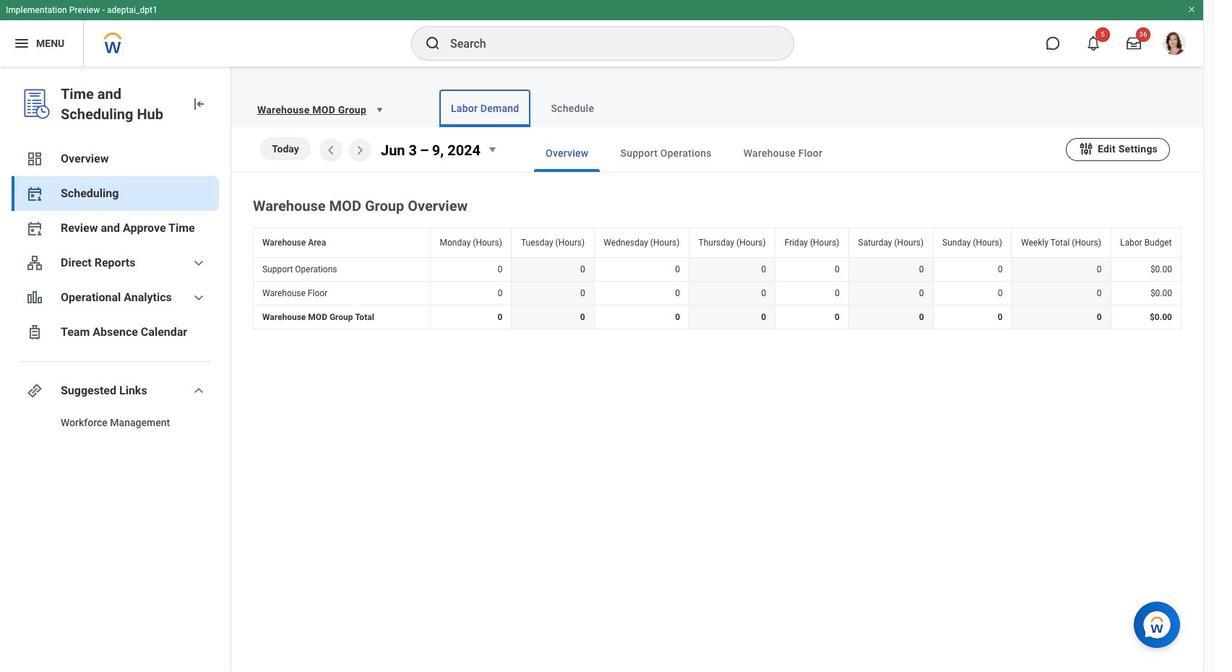 Task type: describe. For each thing, give the bounding box(es) containing it.
1 vertical spatial tab list
[[505, 134, 1066, 172]]

justify image
[[13, 35, 30, 52]]

chevron down small image for link image
[[190, 382, 207, 400]]

chevron down small image for view team icon
[[190, 254, 207, 272]]

task timeoff image
[[26, 324, 43, 341]]

transformation import image
[[190, 95, 207, 113]]

profile logan mcneil image
[[1163, 32, 1186, 58]]

configure image
[[1079, 141, 1095, 157]]

calendar user solid image
[[26, 220, 43, 237]]

calendar user solid image
[[26, 185, 43, 202]]

time and scheduling hub element
[[61, 84, 179, 124]]

navigation pane region
[[0, 67, 231, 672]]

chevron right small image
[[351, 142, 369, 159]]

chevron left small image
[[322, 142, 340, 159]]

Search Workday  search field
[[450, 27, 764, 59]]



Task type: vqa. For each thing, say whether or not it's contained in the screenshot.
TAB LIST
yes



Task type: locate. For each thing, give the bounding box(es) containing it.
link image
[[26, 382, 43, 400]]

chart image
[[26, 289, 43, 307]]

0 horizontal spatial caret down small image
[[372, 103, 387, 117]]

2 chevron down small image from the top
[[190, 289, 207, 307]]

tab list
[[411, 90, 1186, 127], [505, 134, 1066, 172]]

1 vertical spatial chevron down small image
[[190, 289, 207, 307]]

dashboard image
[[26, 150, 43, 168]]

0 vertical spatial caret down small image
[[372, 103, 387, 117]]

0 vertical spatial chevron down small image
[[190, 254, 207, 272]]

2 vertical spatial chevron down small image
[[190, 382, 207, 400]]

0 vertical spatial tab list
[[411, 90, 1186, 127]]

banner
[[0, 0, 1204, 67]]

chevron down small image for 'chart' image
[[190, 289, 207, 307]]

chevron down small image
[[190, 254, 207, 272], [190, 289, 207, 307], [190, 382, 207, 400]]

view team image
[[26, 254, 43, 272]]

close environment banner image
[[1188, 5, 1196, 14]]

tab panel
[[231, 127, 1204, 333]]

1 horizontal spatial caret down small image
[[484, 141, 501, 158]]

search image
[[424, 35, 442, 52]]

notifications large image
[[1087, 36, 1101, 51]]

inbox large image
[[1127, 36, 1142, 51]]

1 chevron down small image from the top
[[190, 254, 207, 272]]

3 chevron down small image from the top
[[190, 382, 207, 400]]

caret down small image
[[372, 103, 387, 117], [484, 141, 501, 158]]

1 vertical spatial caret down small image
[[484, 141, 501, 158]]



